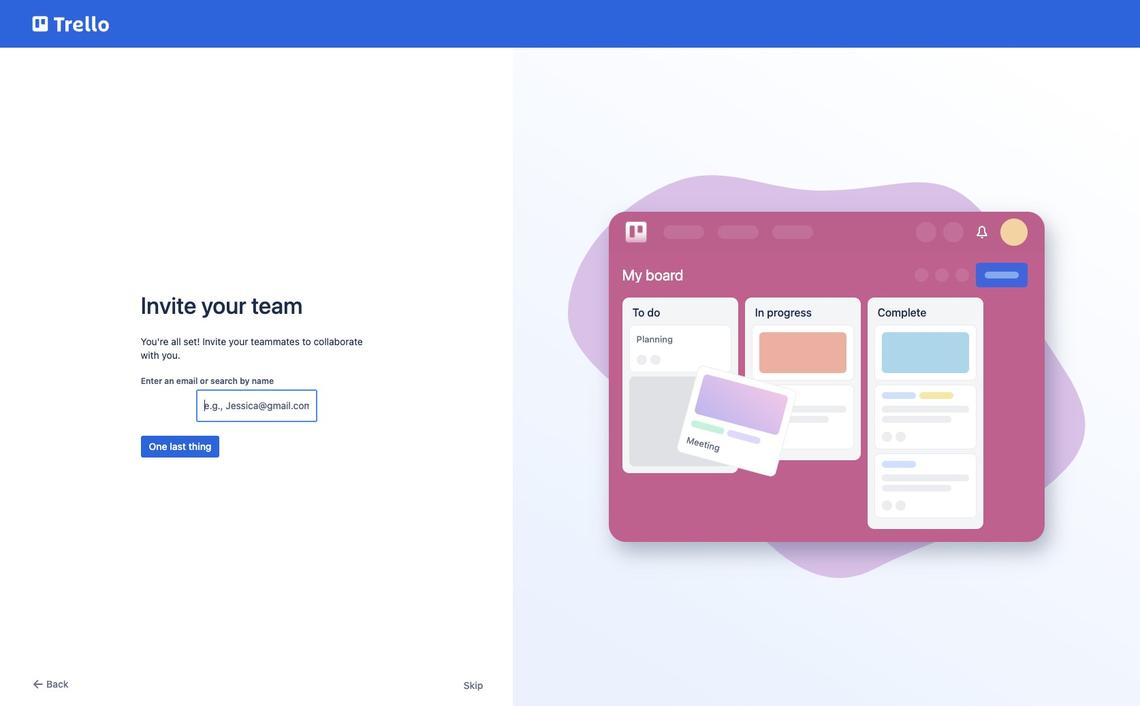 Task type: describe. For each thing, give the bounding box(es) containing it.
do
[[647, 306, 660, 319]]

enter
[[141, 376, 162, 386]]

an
[[164, 376, 174, 386]]

complete
[[878, 306, 927, 319]]

my board
[[622, 266, 683, 284]]

skip button
[[463, 679, 483, 693]]

or
[[200, 376, 208, 386]]

your inside you're all set! invite your teammates to collaborate with you.
[[229, 335, 248, 347]]

thing
[[188, 440, 211, 452]]

planning
[[637, 334, 673, 344]]

e.g., Jessica@gmail.com, Jessica Smith text field
[[204, 393, 309, 418]]

you're all set! invite your teammates to collaborate with you.
[[141, 335, 363, 361]]

name
[[252, 376, 274, 386]]

email
[[176, 376, 198, 386]]

1 horizontal spatial trello image
[[622, 219, 649, 246]]

to
[[302, 335, 311, 347]]

0 horizontal spatial invite
[[141, 291, 196, 318]]

in
[[755, 306, 764, 319]]

in progress
[[755, 306, 812, 319]]

back button
[[30, 676, 68, 693]]

one
[[149, 440, 167, 452]]

teammates
[[251, 335, 300, 347]]



Task type: locate. For each thing, give the bounding box(es) containing it.
you're
[[141, 335, 169, 347]]

my
[[622, 266, 642, 284]]

meeting
[[685, 434, 721, 453]]

last
[[170, 440, 186, 452]]

by
[[240, 376, 250, 386]]

1 horizontal spatial invite
[[203, 335, 226, 347]]

back
[[46, 678, 68, 690]]

enter an email or search by name
[[141, 376, 274, 386]]

invite your team
[[141, 291, 303, 318]]

invite right set!
[[203, 335, 226, 347]]

skip
[[463, 680, 483, 691]]

you.
[[162, 349, 180, 361]]

your left teammates
[[229, 335, 248, 347]]

all
[[171, 335, 181, 347]]

one last thing button
[[141, 436, 220, 457]]

invite
[[141, 291, 196, 318], [203, 335, 226, 347]]

progress
[[767, 306, 812, 319]]

0 horizontal spatial trello image
[[30, 8, 112, 40]]

invite inside you're all set! invite your teammates to collaborate with you.
[[203, 335, 226, 347]]

to
[[632, 306, 645, 319]]

board
[[646, 266, 683, 284]]

0 vertical spatial invite
[[141, 291, 196, 318]]

to do
[[632, 306, 660, 319]]

your up you're all set! invite your teammates to collaborate with you.
[[201, 291, 246, 318]]

1 vertical spatial trello image
[[622, 219, 649, 246]]

team
[[251, 291, 303, 318]]

1 vertical spatial your
[[229, 335, 248, 347]]

collaborate
[[314, 335, 363, 347]]

trello image
[[30, 8, 112, 40], [622, 219, 649, 246]]

0 vertical spatial your
[[201, 291, 246, 318]]

search
[[211, 376, 238, 386]]

set!
[[183, 335, 200, 347]]

invite up all
[[141, 291, 196, 318]]

one last thing
[[149, 440, 211, 452]]

0 vertical spatial trello image
[[30, 8, 112, 40]]

1 vertical spatial invite
[[203, 335, 226, 347]]

your
[[201, 291, 246, 318], [229, 335, 248, 347]]

with
[[141, 349, 159, 361]]



Task type: vqa. For each thing, say whether or not it's contained in the screenshot.
"Share" Button
no



